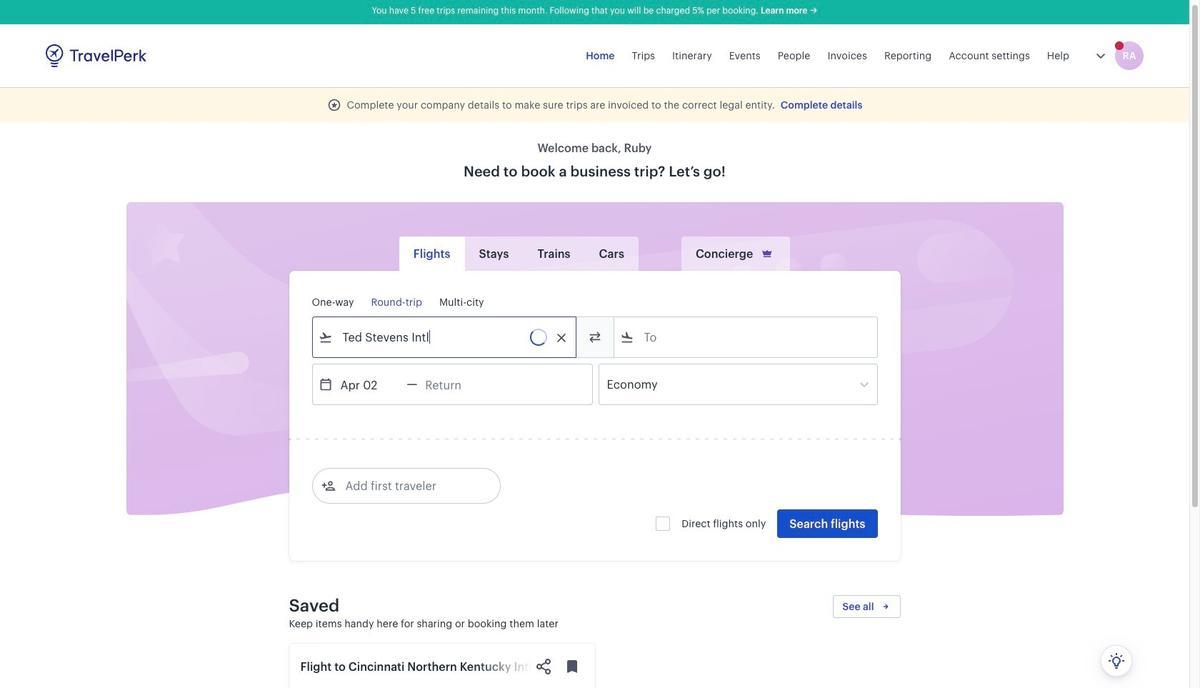 Task type: locate. For each thing, give the bounding box(es) containing it.
Depart text field
[[333, 365, 407, 405]]

Return text field
[[418, 365, 492, 405]]

Add first traveler search field
[[336, 475, 484, 498]]



Task type: describe. For each thing, give the bounding box(es) containing it.
From search field
[[333, 326, 557, 349]]

To search field
[[634, 326, 859, 349]]



